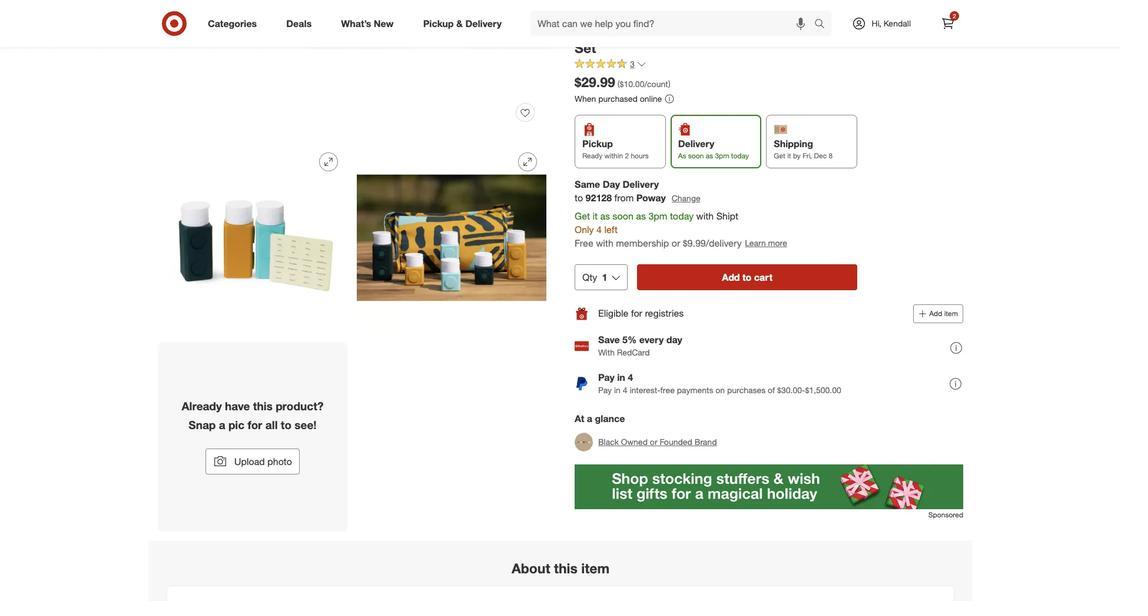 Task type: describe. For each thing, give the bounding box(es) containing it.
item inside button
[[944, 309, 958, 318]]

beauty
[[867, 23, 913, 39]]

1 horizontal spatial for
[[631, 308, 642, 319]]

shop
[[575, 9, 594, 19]]

brand
[[695, 437, 717, 447]]

of
[[768, 385, 775, 395]]

about
[[512, 560, 550, 576]]

3pc
[[643, 23, 666, 39]]

wndr ln 3pc 3.4oz magnetic silicone travel beauty bottle set, 1 of 4 image
[[158, 0, 546, 134]]

product?
[[276, 399, 324, 413]]

cart
[[754, 271, 773, 283]]

add to cart
[[722, 271, 773, 283]]

4 inside get it as soon as 3pm today with shipt only 4 left free with membership or $9.99/delivery learn more
[[596, 224, 602, 236]]

change
[[672, 193, 700, 203]]

see!
[[295, 418, 317, 432]]

payments
[[677, 385, 713, 395]]

shop all wndr ln wndr ln 3pc 3.4oz magnetic silicone travel beauty bottle set
[[575, 9, 955, 56]]

ready
[[582, 152, 602, 160]]

redcard
[[617, 348, 650, 358]]

today inside delivery as soon as 3pm today
[[731, 152, 749, 160]]

learn more button
[[744, 237, 788, 250]]

add item
[[929, 309, 958, 318]]

$1,500.00
[[805, 385, 841, 395]]

deals
[[286, 17, 312, 29]]

advertisement region
[[575, 464, 963, 509]]

8
[[829, 152, 833, 160]]

3 link
[[575, 59, 646, 72]]

owned
[[621, 437, 648, 447]]

pickup for &
[[423, 17, 454, 29]]

1 vertical spatial in
[[614, 385, 621, 395]]

1 horizontal spatial a
[[587, 413, 592, 424]]

save
[[598, 334, 620, 346]]

add for add to cart
[[722, 271, 740, 283]]

as
[[678, 152, 686, 160]]

what's
[[341, 17, 371, 29]]

eligible
[[598, 308, 629, 319]]

upload photo
[[234, 456, 292, 467]]

2 vertical spatial 4
[[623, 385, 627, 395]]

today inside get it as soon as 3pm today with shipt only 4 left free with membership or $9.99/delivery learn more
[[670, 210, 694, 222]]

delivery for pickup & delivery
[[465, 17, 502, 29]]

or inside get it as soon as 3pm today with shipt only 4 left free with membership or $9.99/delivery learn more
[[672, 237, 680, 249]]

learn
[[745, 238, 766, 248]]

within
[[604, 152, 623, 160]]

pickup & delivery link
[[413, 11, 516, 37]]

to inside add to cart button
[[743, 271, 752, 283]]

1 horizontal spatial with
[[696, 210, 714, 222]]

founded
[[660, 437, 692, 447]]

image gallery element
[[158, 0, 546, 532]]

all inside the 'already have this product? snap a pic for all to see!'
[[265, 418, 278, 432]]

0 vertical spatial ln
[[634, 9, 645, 19]]

it inside 'shipping get it by fri, dec 8'
[[787, 152, 791, 160]]

pickup ready within 2 hours
[[582, 138, 649, 160]]

when
[[575, 94, 596, 104]]

photo
[[267, 456, 292, 467]]

2 link
[[935, 11, 961, 37]]

by
[[793, 152, 801, 160]]

what's new
[[341, 17, 394, 29]]

get inside get it as soon as 3pm today with shipt only 4 left free with membership or $9.99/delivery learn more
[[575, 210, 590, 222]]

black owned or founded brand
[[598, 437, 717, 447]]

$29.99 ( $10.00 /count )
[[575, 74, 670, 91]]

)
[[668, 79, 670, 89]]

wndr ln 3pc 3.4oz magnetic silicone travel beauty bottle set, 3 of 4 image
[[357, 143, 546, 333]]

&
[[456, 17, 463, 29]]

1 horizontal spatial as
[[636, 210, 646, 222]]

dec
[[814, 152, 827, 160]]

glance
[[595, 413, 625, 424]]

qty 1
[[582, 271, 607, 283]]

only
[[575, 224, 594, 236]]

all inside shop all wndr ln wndr ln 3pc 3.4oz magnetic silicone travel beauty bottle set
[[597, 9, 605, 19]]

left
[[604, 224, 618, 236]]

black owned or founded brand button
[[575, 429, 717, 455]]

bottle
[[917, 23, 955, 39]]

snap
[[189, 418, 216, 432]]

black
[[598, 437, 619, 447]]

$30.00-
[[777, 385, 805, 395]]

more
[[768, 238, 787, 248]]

1 vertical spatial ln
[[621, 23, 639, 39]]

wndr ln 3pc 3.4oz magnetic silicone travel beauty bottle set, 2 of 4 image
[[158, 143, 347, 333]]

1
[[602, 271, 607, 283]]

add to cart button
[[637, 264, 857, 290]]

pay in 4 pay in 4 interest-free payments on purchases of $30.00-$1,500.00
[[598, 372, 841, 395]]

from
[[614, 192, 634, 204]]

from poway
[[614, 192, 666, 204]]

pickup for ready
[[582, 138, 613, 150]]

delivery as soon as 3pm today
[[678, 138, 749, 160]]

to inside the 'already have this product? snap a pic for all to see!'
[[281, 418, 292, 432]]

3pm inside get it as soon as 3pm today with shipt only 4 left free with membership or $9.99/delivery learn more
[[649, 210, 667, 222]]



Task type: vqa. For each thing, say whether or not it's contained in the screenshot.


Task type: locate. For each thing, give the bounding box(es) containing it.
0 horizontal spatial pickup
[[423, 17, 454, 29]]

1 vertical spatial this
[[554, 560, 578, 576]]

0 vertical spatial pay
[[598, 372, 615, 384]]

(
[[617, 79, 620, 89]]

pickup & delivery
[[423, 17, 502, 29]]

0 horizontal spatial for
[[248, 418, 262, 432]]

1 vertical spatial 2
[[625, 152, 629, 160]]

save 5% every day with redcard
[[598, 334, 682, 358]]

a right at
[[587, 413, 592, 424]]

as down from poway
[[636, 210, 646, 222]]

pay down with at the bottom of page
[[598, 372, 615, 384]]

0 vertical spatial this
[[253, 399, 273, 413]]

$10.00
[[620, 79, 644, 89]]

fri,
[[803, 152, 812, 160]]

today left by
[[731, 152, 749, 160]]

$9.99/delivery
[[683, 237, 742, 249]]

already
[[182, 399, 222, 413]]

4 up interest-
[[628, 372, 633, 384]]

2 vertical spatial delivery
[[623, 179, 659, 191]]

ln
[[634, 9, 645, 19], [621, 23, 639, 39]]

in left interest-
[[614, 385, 621, 395]]

2 horizontal spatial 4
[[628, 372, 633, 384]]

1 vertical spatial to
[[743, 271, 752, 283]]

already have this product? snap a pic for all to see!
[[182, 399, 324, 432]]

2 horizontal spatial delivery
[[678, 138, 714, 150]]

eligible for registries
[[598, 308, 684, 319]]

today down change button
[[670, 210, 694, 222]]

1 vertical spatial it
[[593, 210, 598, 222]]

0 vertical spatial item
[[944, 309, 958, 318]]

0 horizontal spatial add
[[722, 271, 740, 283]]

for inside the 'already have this product? snap a pic for all to see!'
[[248, 418, 262, 432]]

it inside get it as soon as 3pm today with shipt only 4 left free with membership or $9.99/delivery learn more
[[593, 210, 598, 222]]

1 vertical spatial add
[[929, 309, 942, 318]]

wndr up set
[[575, 23, 617, 39]]

0 horizontal spatial with
[[596, 237, 613, 249]]

3pm right as at the top right of the page
[[715, 152, 729, 160]]

hi, kendall
[[872, 18, 911, 28]]

same day delivery
[[575, 179, 659, 191]]

1 horizontal spatial soon
[[688, 152, 704, 160]]

delivery inside delivery as soon as 3pm today
[[678, 138, 714, 150]]

search button
[[809, 11, 837, 39]]

1 vertical spatial 4
[[628, 372, 633, 384]]

upload photo button
[[205, 449, 300, 474]]

this right have
[[253, 399, 273, 413]]

0 vertical spatial today
[[731, 152, 749, 160]]

0 vertical spatial get
[[774, 152, 785, 160]]

2 up bottle
[[953, 12, 956, 19]]

this right the about on the bottom of the page
[[554, 560, 578, 576]]

what's new link
[[331, 11, 408, 37]]

with
[[598, 348, 615, 358]]

2 pay from the top
[[598, 385, 612, 395]]

silicone
[[772, 23, 823, 39]]

poway
[[636, 192, 666, 204]]

0 vertical spatial pickup
[[423, 17, 454, 29]]

online
[[640, 94, 662, 104]]

it left by
[[787, 152, 791, 160]]

0 vertical spatial all
[[597, 9, 605, 19]]

add inside button
[[722, 271, 740, 283]]

upload
[[234, 456, 265, 467]]

1 vertical spatial 3pm
[[649, 210, 667, 222]]

it up only on the right of page
[[593, 210, 598, 222]]

add inside button
[[929, 309, 942, 318]]

1 horizontal spatial get
[[774, 152, 785, 160]]

1 horizontal spatial 4
[[623, 385, 627, 395]]

3pm inside delivery as soon as 3pm today
[[715, 152, 729, 160]]

wndr right shop
[[607, 9, 632, 19]]

0 vertical spatial for
[[631, 308, 642, 319]]

get
[[774, 152, 785, 160], [575, 210, 590, 222]]

1 vertical spatial soon
[[613, 210, 634, 222]]

item
[[944, 309, 958, 318], [581, 560, 609, 576]]

1 horizontal spatial to
[[575, 192, 583, 204]]

with left shipt
[[696, 210, 714, 222]]

4 left interest-
[[623, 385, 627, 395]]

0 vertical spatial in
[[617, 372, 625, 384]]

0 horizontal spatial 4
[[596, 224, 602, 236]]

this inside the 'already have this product? snap a pic for all to see!'
[[253, 399, 273, 413]]

0 vertical spatial 3pm
[[715, 152, 729, 160]]

2 vertical spatial to
[[281, 418, 292, 432]]

delivery right &
[[465, 17, 502, 29]]

soon inside delivery as soon as 3pm today
[[688, 152, 704, 160]]

with down left
[[596, 237, 613, 249]]

0 vertical spatial soon
[[688, 152, 704, 160]]

get left by
[[774, 152, 785, 160]]

delivery up from poway
[[623, 179, 659, 191]]

categories link
[[198, 11, 272, 37]]

0 vertical spatial 4
[[596, 224, 602, 236]]

2 horizontal spatial as
[[706, 152, 713, 160]]

1 vertical spatial pay
[[598, 385, 612, 395]]

4 left left
[[596, 224, 602, 236]]

hours
[[631, 152, 649, 160]]

1 horizontal spatial all
[[597, 9, 605, 19]]

delivery for same day delivery
[[623, 179, 659, 191]]

5%
[[622, 334, 637, 346]]

0 horizontal spatial soon
[[613, 210, 634, 222]]

to left cart
[[743, 271, 752, 283]]

1 vertical spatial with
[[596, 237, 613, 249]]

interest-
[[630, 385, 660, 395]]

sponsored
[[928, 510, 963, 519]]

it
[[787, 152, 791, 160], [593, 210, 598, 222]]

0 horizontal spatial as
[[600, 210, 610, 222]]

free
[[660, 385, 675, 395]]

today
[[731, 152, 749, 160], [670, 210, 694, 222]]

shipping get it by fri, dec 8
[[774, 138, 833, 160]]

delivery up as at the top right of the page
[[678, 138, 714, 150]]

purchased
[[598, 94, 638, 104]]

1 vertical spatial get
[[575, 210, 590, 222]]

$29.99
[[575, 74, 615, 91]]

have
[[225, 399, 250, 413]]

0 horizontal spatial get
[[575, 210, 590, 222]]

as up left
[[600, 210, 610, 222]]

1 horizontal spatial delivery
[[623, 179, 659, 191]]

1 horizontal spatial today
[[731, 152, 749, 160]]

in down redcard
[[617, 372, 625, 384]]

or right the membership
[[672, 237, 680, 249]]

3pm down poway
[[649, 210, 667, 222]]

as right as at the top right of the page
[[706, 152, 713, 160]]

1 horizontal spatial item
[[944, 309, 958, 318]]

0 horizontal spatial all
[[265, 418, 278, 432]]

soon inside get it as soon as 3pm today with shipt only 4 left free with membership or $9.99/delivery learn more
[[613, 210, 634, 222]]

set
[[575, 39, 596, 56]]

same
[[575, 179, 600, 191]]

registries
[[645, 308, 684, 319]]

1 horizontal spatial pickup
[[582, 138, 613, 150]]

every
[[639, 334, 664, 346]]

all down product?
[[265, 418, 278, 432]]

this
[[253, 399, 273, 413], [554, 560, 578, 576]]

0 horizontal spatial today
[[670, 210, 694, 222]]

1 vertical spatial all
[[265, 418, 278, 432]]

0 horizontal spatial it
[[593, 210, 598, 222]]

purchases
[[727, 385, 766, 395]]

soon up left
[[613, 210, 634, 222]]

0 horizontal spatial or
[[650, 437, 657, 447]]

0 vertical spatial 2
[[953, 12, 956, 19]]

a inside the 'already have this product? snap a pic for all to see!'
[[219, 418, 225, 432]]

all right shop
[[597, 9, 605, 19]]

deals link
[[276, 11, 326, 37]]

get inside 'shipping get it by fri, dec 8'
[[774, 152, 785, 160]]

1 vertical spatial delivery
[[678, 138, 714, 150]]

to down "same"
[[575, 192, 583, 204]]

new
[[374, 17, 394, 29]]

0 horizontal spatial 3pm
[[649, 210, 667, 222]]

pic
[[228, 418, 244, 432]]

3
[[630, 59, 635, 69]]

pickup left &
[[423, 17, 454, 29]]

as inside delivery as soon as 3pm today
[[706, 152, 713, 160]]

92128
[[586, 192, 612, 204]]

free
[[575, 237, 593, 249]]

1 vertical spatial for
[[248, 418, 262, 432]]

1 vertical spatial today
[[670, 210, 694, 222]]

0 horizontal spatial delivery
[[465, 17, 502, 29]]

a left "pic" in the left bottom of the page
[[219, 418, 225, 432]]

1 horizontal spatial it
[[787, 152, 791, 160]]

0 vertical spatial with
[[696, 210, 714, 222]]

add for add item
[[929, 309, 942, 318]]

at
[[575, 413, 584, 424]]

shipping
[[774, 138, 813, 150]]

0 vertical spatial or
[[672, 237, 680, 249]]

ln left '3pc'
[[621, 23, 639, 39]]

0 vertical spatial to
[[575, 192, 583, 204]]

pickup inside pickup ready within 2 hours
[[582, 138, 613, 150]]

or inside 'button'
[[650, 437, 657, 447]]

pickup
[[423, 17, 454, 29], [582, 138, 613, 150]]

at a glance
[[575, 413, 625, 424]]

2 left hours
[[625, 152, 629, 160]]

or right owned
[[650, 437, 657, 447]]

on
[[716, 385, 725, 395]]

0 horizontal spatial a
[[219, 418, 225, 432]]

travel
[[826, 23, 864, 39]]

for right eligible
[[631, 308, 642, 319]]

membership
[[616, 237, 669, 249]]

3.4oz
[[670, 23, 704, 39]]

change button
[[671, 192, 701, 205]]

1 pay from the top
[[598, 372, 615, 384]]

1 horizontal spatial this
[[554, 560, 578, 576]]

2 inside pickup ready within 2 hours
[[625, 152, 629, 160]]

1 vertical spatial item
[[581, 560, 609, 576]]

1 vertical spatial wndr
[[575, 23, 617, 39]]

1 horizontal spatial 3pm
[[715, 152, 729, 160]]

1 horizontal spatial 2
[[953, 12, 956, 19]]

2 horizontal spatial to
[[743, 271, 752, 283]]

0 vertical spatial delivery
[[465, 17, 502, 29]]

about this item
[[512, 560, 609, 576]]

pickup up ready
[[582, 138, 613, 150]]

search
[[809, 19, 837, 30]]

soon right as at the top right of the page
[[688, 152, 704, 160]]

1 horizontal spatial or
[[672, 237, 680, 249]]

to left see!
[[281, 418, 292, 432]]

ln up '3pc'
[[634, 9, 645, 19]]

0 vertical spatial wndr
[[607, 9, 632, 19]]

when purchased online
[[575, 94, 662, 104]]

0 horizontal spatial this
[[253, 399, 273, 413]]

for right "pic" in the left bottom of the page
[[248, 418, 262, 432]]

1 horizontal spatial add
[[929, 309, 942, 318]]

0 vertical spatial add
[[722, 271, 740, 283]]

add item button
[[913, 304, 963, 323]]

magnetic
[[708, 23, 768, 39]]

get up only on the right of page
[[575, 210, 590, 222]]

What can we help you find? suggestions appear below search field
[[531, 11, 817, 37]]

a
[[587, 413, 592, 424], [219, 418, 225, 432]]

add
[[722, 271, 740, 283], [929, 309, 942, 318]]

pay up glance
[[598, 385, 612, 395]]

day
[[603, 179, 620, 191]]

0 horizontal spatial item
[[581, 560, 609, 576]]

for
[[631, 308, 642, 319], [248, 418, 262, 432]]

0 vertical spatial it
[[787, 152, 791, 160]]

1 vertical spatial pickup
[[582, 138, 613, 150]]

shipt
[[716, 210, 738, 222]]

3pm
[[715, 152, 729, 160], [649, 210, 667, 222]]

day
[[666, 334, 682, 346]]

0 horizontal spatial 2
[[625, 152, 629, 160]]

0 horizontal spatial to
[[281, 418, 292, 432]]

qty
[[582, 271, 597, 283]]

1 vertical spatial or
[[650, 437, 657, 447]]



